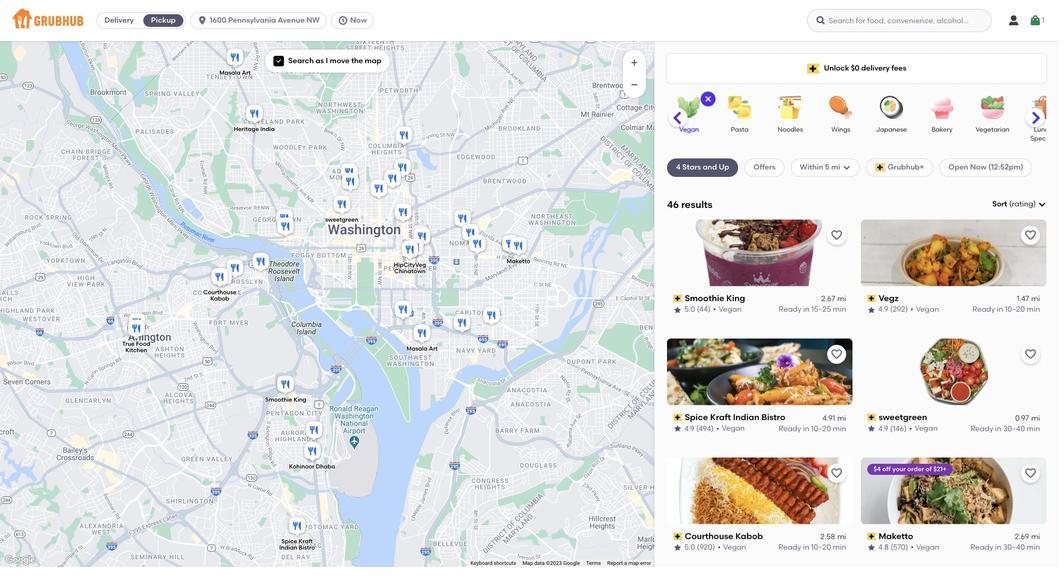Task type: describe. For each thing, give the bounding box(es) containing it.
ready in 30–40 min for maketto
[[971, 543, 1040, 552]]

star icon image for smoothie king
[[673, 306, 682, 314]]

sweetgreen logo image
[[861, 339, 1047, 406]]

min for vegz
[[1027, 305, 1040, 314]]

4.9 for spice kraft indian bistro
[[685, 424, 695, 433]]

avenue
[[278, 16, 305, 25]]

mi for courthouse kabob
[[837, 533, 846, 542]]

poke box dc image
[[500, 233, 521, 256]]

©2023
[[546, 561, 562, 567]]

burger district image
[[213, 266, 234, 290]]

unlock $0 delivery fees
[[824, 64, 907, 73]]

4 stars and up
[[676, 163, 729, 172]]

offers
[[754, 163, 776, 172]]

min for sweetgreen
[[1027, 424, 1040, 433]]

spice kraft indian bistro inside map region
[[279, 538, 315, 551]]

bistro inside spice kraft indian bistro
[[299, 545, 315, 551]]

i
[[326, 56, 328, 65]]

nuvegan cafe image
[[394, 125, 415, 148]]

souvlaki image
[[340, 171, 361, 194]]

results
[[681, 198, 713, 211]]

mi for sweetgreen
[[1031, 414, 1040, 423]]

$21+
[[933, 466, 947, 473]]

hipcityveg chinatown image
[[399, 239, 421, 262]]

ready for spice kraft indian bistro
[[779, 424, 801, 433]]

true food kitchen
[[122, 341, 150, 354]]

wiseguy pizza - rosslyn image
[[250, 251, 271, 274]]

mi for vegz
[[1031, 295, 1040, 304]]

vegan for courthouse kabob
[[723, 543, 746, 552]]

laos in town image
[[460, 222, 481, 245]]

save this restaurant button for sweetgreen
[[1021, 345, 1040, 364]]

in for sweetgreen
[[995, 424, 1001, 433]]

grubhub plus flag logo image for unlock $0 delivery fees
[[807, 63, 820, 74]]

grubhub plus flag logo image for grubhub+
[[875, 164, 886, 172]]

delivery button
[[97, 12, 141, 29]]

noodles image
[[772, 96, 809, 119]]

(146)
[[890, 424, 907, 433]]

kraft inside spice kraft indian bistro
[[299, 538, 313, 545]]

• vegan for maketto
[[911, 543, 939, 552]]

svg image inside now button
[[338, 15, 348, 26]]

subscription pass image for sweetgreen
[[867, 414, 877, 422]]

sushi moto image
[[500, 233, 521, 256]]

map data ©2023 google
[[523, 561, 580, 567]]

save this restaurant image for vegz
[[1024, 229, 1037, 242]]

mi right 5
[[831, 163, 840, 172]]

ready for maketto
[[971, 543, 993, 552]]

unlock
[[824, 64, 849, 73]]

0 vertical spatial smoothie
[[685, 293, 724, 303]]

0 vertical spatial plnt burger image
[[392, 157, 413, 180]]

1 horizontal spatial sweetgreen
[[879, 412, 927, 422]]

4
[[676, 163, 681, 172]]

vegan for vegz
[[916, 305, 939, 314]]

stars
[[682, 163, 701, 172]]

rating
[[1012, 200, 1033, 209]]

within 5 mi
[[800, 163, 840, 172]]

30–40 for sweetgreen
[[1003, 424, 1025, 433]]

save this restaurant button for courthouse kabob
[[827, 464, 846, 483]]

svg image inside 1600 pennsylvania avenue nw button
[[197, 15, 208, 26]]

1 vertical spatial now
[[970, 163, 987, 172]]

star icon image for spice kraft indian bistro
[[673, 425, 682, 433]]

of
[[926, 466, 932, 473]]

maketto logo image
[[861, 458, 1047, 525]]

vegan image
[[671, 96, 708, 119]]

Search for food, convenience, alcohol... search field
[[807, 9, 992, 32]]

search
[[288, 56, 314, 65]]

1 horizontal spatial masala
[[406, 345, 428, 352]]

2.69
[[1015, 533, 1029, 542]]

maketto for maketto
[[879, 531, 913, 541]]

india
[[260, 126, 275, 133]]

bakery image
[[924, 96, 961, 119]]

10–20 for vegz
[[1005, 305, 1025, 314]]

keyboard shortcuts button
[[471, 560, 516, 568]]

1 horizontal spatial plnt burger image
[[452, 312, 473, 335]]

• for courthouse kabob
[[718, 543, 721, 552]]

now inside button
[[350, 16, 367, 25]]

terms
[[586, 561, 601, 567]]

chinatown
[[394, 268, 426, 275]]

• vegan for sweetgreen
[[909, 424, 938, 433]]

0 vertical spatial map
[[365, 56, 382, 65]]

ready for smoothie king
[[779, 305, 802, 314]]

1.47
[[1017, 295, 1029, 304]]

5
[[825, 163, 830, 172]]

(12:52pm)
[[988, 163, 1024, 172]]

bakery
[[932, 126, 953, 133]]

• vegan for vegz
[[911, 305, 939, 314]]

ready for vegz
[[972, 305, 995, 314]]

1 horizontal spatial indian
[[733, 412, 760, 422]]

• vegan for courthouse kabob
[[718, 543, 746, 552]]

vegan for sweetgreen
[[915, 424, 938, 433]]

1 horizontal spatial courthouse
[[685, 531, 733, 541]]

subscription pass image for smoothie king
[[673, 295, 683, 303]]

10–20 for courthouse kabob
[[811, 543, 831, 552]]

• for spice kraft indian bistro
[[716, 424, 719, 433]]

mi for maketto
[[1031, 533, 1040, 542]]

google
[[563, 561, 580, 567]]

food
[[136, 341, 150, 348]]

star icon image for vegz
[[867, 306, 876, 314]]

minus icon image
[[629, 80, 640, 90]]

2.58
[[821, 533, 835, 542]]

$0
[[851, 64, 860, 73]]

data
[[534, 561, 545, 567]]

10–20 for spice kraft indian bistro
[[811, 424, 831, 433]]

subscription pass image for vegz
[[867, 295, 877, 303]]

1600 pennsylvania avenue nw
[[210, 16, 320, 25]]

4.9 (146)
[[878, 424, 907, 433]]

delivery
[[861, 64, 890, 73]]

wings
[[832, 126, 850, 133]]

shortcuts
[[494, 561, 516, 567]]

save this restaurant image for courthouse kabob
[[830, 467, 843, 480]]

heritage
[[234, 126, 259, 133]]

szechuan house (8th st se) image
[[481, 305, 502, 328]]

(920)
[[697, 543, 715, 552]]

busboys and poets - 450 k image
[[412, 226, 433, 249]]

4.9 for vegz
[[878, 305, 888, 314]]

checkout
[[978, 314, 1013, 323]]

italian kitchen image
[[382, 168, 403, 191]]

your
[[892, 466, 906, 473]]

to
[[969, 314, 976, 323]]

report a map error
[[607, 561, 651, 567]]

open now (12:52pm)
[[949, 163, 1024, 172]]

terms link
[[586, 561, 601, 567]]

• vegan for spice kraft indian bistro
[[716, 424, 745, 433]]

move
[[330, 56, 350, 65]]

in for spice kraft indian bistro
[[803, 424, 809, 433]]

5.0 for smoothie king
[[685, 305, 695, 314]]

report
[[607, 561, 623, 567]]

maketto for maketto hipcityveg chinatown
[[507, 258, 530, 265]]

mi for smoothie king
[[837, 295, 846, 304]]

save this restaurant image for spice kraft indian bistro
[[830, 348, 843, 361]]

4.8
[[878, 543, 889, 552]]

heritage india
[[234, 126, 275, 133]]

pasta image
[[721, 96, 758, 119]]

as
[[316, 56, 324, 65]]

svg image up unlock
[[816, 15, 826, 26]]

1600 pennsylvania avenue nw button
[[190, 12, 331, 29]]

min for courthouse kabob
[[833, 543, 846, 552]]

0 vertical spatial smoothie king
[[685, 293, 745, 303]]

proceed to checkout button
[[904, 309, 1045, 328]]

star icon image for maketto
[[867, 544, 876, 552]]

5.0 (44)
[[685, 305, 711, 314]]

hipcityveg
[[394, 261, 426, 268]]

• for sweetgreen
[[909, 424, 912, 433]]

1
[[1042, 16, 1045, 25]]

ready in 10–20 min for courthouse kabob
[[779, 543, 846, 552]]

ready for courthouse kabob
[[779, 543, 801, 552]]

1 horizontal spatial map
[[628, 561, 639, 567]]

(292)
[[890, 305, 908, 314]]

46
[[667, 198, 679, 211]]

sandella's flatbread cafe image
[[393, 299, 414, 322]]

keyboard shortcuts
[[471, 561, 516, 567]]

mi for spice kraft indian bistro
[[837, 414, 846, 423]]

)
[[1033, 200, 1036, 209]]

true
[[122, 341, 135, 348]]

delivery
[[105, 16, 134, 25]]

maketto hipcityveg chinatown
[[394, 258, 530, 275]]

kohinoor dhaba
[[289, 463, 335, 470]]

chercher ethiopian restaurant & mart image
[[393, 202, 414, 225]]

lunch
[[1034, 126, 1053, 133]]

proceed to checkout
[[937, 314, 1013, 323]]

1 horizontal spatial king
[[726, 293, 745, 303]]

maketto image
[[508, 235, 529, 258]]

svg image left 1 button
[[1008, 14, 1020, 27]]

off
[[882, 466, 891, 473]]

subscription pass image for courthouse kabob
[[673, 533, 683, 541]]

kohinoor dhaba image
[[302, 441, 323, 464]]

courthouse kabob image
[[209, 266, 230, 290]]

indian inside map region
[[279, 545, 297, 551]]

0.97 mi
[[1015, 414, 1040, 423]]

smoothie king inside map region
[[265, 397, 306, 403]]

masala art image
[[412, 323, 433, 346]]



Task type: locate. For each thing, give the bounding box(es) containing it.
grubhub plus flag logo image left grubhub+
[[875, 164, 886, 172]]

noodles
[[778, 126, 803, 133]]

4.91 mi
[[823, 414, 846, 423]]

0 vertical spatial ready in 30–40 min
[[971, 424, 1040, 433]]

0 vertical spatial kraft
[[710, 412, 731, 422]]

masala art up heritage india image
[[219, 69, 251, 76]]

vegz logo image
[[861, 220, 1047, 287]]

1 vertical spatial spice kraft indian bistro
[[279, 538, 315, 551]]

star icon image for sweetgreen
[[867, 425, 876, 433]]

1 30–40 from the top
[[1003, 424, 1025, 433]]

order
[[907, 466, 924, 473]]

5.0 (920)
[[685, 543, 715, 552]]

mi right 4.91
[[837, 414, 846, 423]]

4.9 for sweetgreen
[[878, 424, 888, 433]]

sort ( rating )
[[992, 200, 1036, 209]]

(44)
[[697, 305, 711, 314]]

46 results
[[667, 198, 713, 211]]

doi moi image
[[368, 178, 389, 201]]

2.58 mi
[[821, 533, 846, 542]]

kabob down courthouse kabob icon
[[210, 295, 229, 302]]

1 horizontal spatial courthouse kabob
[[685, 531, 763, 541]]

0 horizontal spatial masala
[[219, 69, 240, 76]]

plnt burger image
[[392, 157, 413, 180], [452, 312, 473, 335]]

0 horizontal spatial save this restaurant image
[[830, 348, 843, 361]]

0 vertical spatial now
[[350, 16, 367, 25]]

min for maketto
[[1027, 543, 1040, 552]]

plnt burger image right the doi moi image
[[392, 157, 413, 180]]

bistro
[[762, 412, 785, 422], [299, 545, 315, 551]]

svg image
[[1008, 14, 1020, 27], [197, 15, 208, 26], [338, 15, 348, 26], [816, 15, 826, 26]]

0 horizontal spatial indian
[[279, 545, 297, 551]]

vegan for smoothie king
[[719, 305, 742, 314]]

1 vertical spatial 5.0
[[685, 543, 695, 552]]

1 vertical spatial courthouse kabob
[[685, 531, 763, 541]]

save this restaurant button
[[827, 226, 846, 245], [1021, 226, 1040, 245], [827, 345, 846, 364], [1021, 345, 1040, 364], [827, 464, 846, 483], [1021, 464, 1040, 483]]

star icon image left 4.9 (146) at the right of page
[[867, 425, 876, 433]]

• right (920)
[[718, 543, 721, 552]]

2 vertical spatial 10–20
[[811, 543, 831, 552]]

0 vertical spatial courthouse
[[203, 289, 236, 296]]

0 vertical spatial save this restaurant image
[[1024, 229, 1037, 242]]

ready in 30–40 min
[[971, 424, 1040, 433], [971, 543, 1040, 552]]

(494)
[[696, 424, 714, 433]]

0 vertical spatial maketto
[[507, 258, 530, 265]]

smoothie king image
[[275, 374, 296, 397]]

30–40 down 2.69
[[1003, 543, 1025, 552]]

4.9 left (146)
[[878, 424, 888, 433]]

king
[[726, 293, 745, 303], [294, 397, 306, 403]]

proceed
[[937, 314, 967, 323]]

indian down spice kraft indian bistro icon
[[279, 545, 297, 551]]

1 vertical spatial kabob
[[735, 531, 763, 541]]

0 horizontal spatial king
[[294, 397, 306, 403]]

kraft
[[710, 412, 731, 422], [299, 538, 313, 545]]

1 horizontal spatial smoothie king
[[685, 293, 745, 303]]

smoothie inside map region
[[265, 397, 292, 403]]

save this restaurant image
[[830, 229, 843, 242], [1024, 348, 1037, 361], [830, 467, 843, 480], [1024, 467, 1037, 480]]

svg image inside field
[[1038, 200, 1047, 209]]

none field containing sort
[[992, 199, 1047, 210]]

1 vertical spatial maketto
[[879, 531, 913, 541]]

lunch specials image
[[1025, 96, 1059, 119]]

5.0 for courthouse kabob
[[685, 543, 695, 552]]

• vegan for smoothie king
[[713, 305, 742, 314]]

keyboard
[[471, 561, 493, 567]]

0 vertical spatial courthouse kabob
[[203, 289, 236, 302]]

(570)
[[891, 543, 908, 552]]

svg image
[[1029, 14, 1042, 27], [276, 58, 282, 64], [704, 95, 712, 103], [842, 164, 851, 172], [1038, 200, 1047, 209]]

courthouse kabob logo image
[[667, 458, 853, 525]]

1 horizontal spatial bistro
[[762, 412, 785, 422]]

• right (146)
[[909, 424, 912, 433]]

smoothie king
[[685, 293, 745, 303], [265, 397, 306, 403]]

4.91
[[823, 414, 835, 423]]

1 horizontal spatial now
[[970, 163, 987, 172]]

now
[[350, 16, 367, 25], [970, 163, 987, 172]]

in for smoothie king
[[803, 305, 810, 314]]

1 horizontal spatial subscription pass image
[[867, 533, 877, 541]]

king inside map region
[[294, 397, 306, 403]]

vegan down vegan 'image'
[[679, 126, 699, 133]]

sort
[[992, 200, 1007, 209]]

plus icon image
[[629, 57, 640, 68]]

4.9 (494)
[[685, 424, 714, 433]]

map right the a
[[628, 561, 639, 567]]

svg image right "nw"
[[338, 15, 348, 26]]

maketto
[[507, 258, 530, 265], [879, 531, 913, 541]]

nw
[[306, 16, 320, 25]]

star icon image left "5.0 (44)" at the right bottom of page
[[673, 306, 682, 314]]

google image
[[3, 554, 37, 568]]

1 horizontal spatial masala art
[[406, 345, 438, 352]]

fare well - sticky fingers diner image
[[467, 233, 488, 256]]

90 second pizza  (georgetown) image
[[275, 216, 296, 239]]

vegan right (494)
[[722, 424, 745, 433]]

1 vertical spatial smoothie
[[265, 397, 292, 403]]

map
[[523, 561, 533, 567]]

0 horizontal spatial plnt burger image
[[392, 157, 413, 180]]

star icon image left the 4.9 (494)
[[673, 425, 682, 433]]

0 vertical spatial indian
[[733, 412, 760, 422]]

map right the
[[365, 56, 382, 65]]

true food kitchen image
[[126, 318, 147, 341]]

indian
[[733, 412, 760, 422], [279, 545, 297, 551]]

bistro down spice kraft indian bistro icon
[[299, 545, 315, 551]]

• right (44)
[[713, 305, 716, 314]]

(
[[1009, 200, 1012, 209]]

0 vertical spatial grubhub plus flag logo image
[[807, 63, 820, 74]]

• vegan right '(292)'
[[911, 305, 939, 314]]

0 horizontal spatial bistro
[[299, 545, 315, 551]]

2.69 mi
[[1015, 533, 1040, 542]]

4.9 left (494)
[[685, 424, 695, 433]]

little beet image
[[410, 224, 431, 247]]

1 vertical spatial smoothie king
[[265, 397, 306, 403]]

1 vertical spatial grubhub plus flag logo image
[[875, 164, 886, 172]]

masala art down sandella's flatbread cafe icon
[[406, 345, 438, 352]]

lunch specials
[[1031, 126, 1056, 142]]

1 vertical spatial map
[[628, 561, 639, 567]]

10–20 down 1.47
[[1005, 305, 1025, 314]]

vegz
[[879, 293, 899, 303]]

spice kraft indian bistro logo image
[[667, 339, 853, 406]]

svg image inside 1 button
[[1029, 14, 1042, 27]]

vegan for maketto
[[916, 543, 939, 552]]

1 horizontal spatial kabob
[[735, 531, 763, 541]]

4.8 (570)
[[878, 543, 908, 552]]

0 horizontal spatial masala art
[[219, 69, 251, 76]]

maketto inside maketto hipcityveg chinatown
[[507, 258, 530, 265]]

2 30–40 from the top
[[1003, 543, 1025, 552]]

art
[[242, 69, 251, 76], [429, 345, 438, 352]]

1 button
[[1029, 11, 1045, 30]]

• for maketto
[[911, 543, 914, 552]]

vegan right (920)
[[723, 543, 746, 552]]

grubhub plus flag logo image
[[807, 63, 820, 74], [875, 164, 886, 172]]

ready
[[779, 305, 802, 314], [972, 305, 995, 314], [779, 424, 801, 433], [971, 424, 993, 433], [779, 543, 801, 552], [971, 543, 993, 552]]

save this restaurant image down )
[[1024, 229, 1037, 242]]

ready for sweetgreen
[[971, 424, 993, 433]]

main navigation navigation
[[0, 0, 1059, 41]]

0 vertical spatial 5.0
[[685, 305, 695, 314]]

30–40 down 0.97
[[1003, 424, 1025, 433]]

0 horizontal spatial smoothie
[[265, 397, 292, 403]]

• for vegz
[[911, 305, 914, 314]]

min down 4.91 mi
[[833, 424, 846, 433]]

smoothie king logo image
[[667, 220, 853, 287]]

1 vertical spatial king
[[294, 397, 306, 403]]

kabob inside courthouse kabob
[[210, 295, 229, 302]]

• right (494)
[[716, 424, 719, 433]]

ready in 10–20 min down 4.91
[[779, 424, 846, 433]]

1 horizontal spatial save this restaurant image
[[1024, 229, 1037, 242]]

min down 0.97 mi
[[1027, 424, 1040, 433]]

2 vertical spatial ready in 10–20 min
[[779, 543, 846, 552]]

japanese
[[876, 126, 907, 133]]

seoulspice image
[[452, 208, 473, 231]]

0 horizontal spatial spice kraft indian bistro
[[279, 538, 315, 551]]

vegetarian
[[976, 126, 1010, 133]]

map region
[[0, 23, 771, 568]]

bistro down spice kraft indian bistro logo
[[762, 412, 785, 422]]

save this restaurant image down 15–25
[[830, 348, 843, 361]]

1 horizontal spatial grubhub plus flag logo image
[[875, 164, 886, 172]]

courthouse kabob inside map region
[[203, 289, 236, 302]]

• vegan right (920)
[[718, 543, 746, 552]]

courthouse kabob down the simple greek icon
[[203, 289, 236, 302]]

1 ready in 30–40 min from the top
[[971, 424, 1040, 433]]

0 horizontal spatial map
[[365, 56, 382, 65]]

courthouse kabob up (920)
[[685, 531, 763, 541]]

1 vertical spatial spice
[[281, 538, 297, 545]]

0 horizontal spatial maketto
[[507, 258, 530, 265]]

ready in 30–40 min down 0.97
[[971, 424, 1040, 433]]

in for courthouse kabob
[[803, 543, 809, 552]]

0 vertical spatial subscription pass image
[[673, 295, 683, 303]]

ready in 30–40 min down 2.69
[[971, 543, 1040, 552]]

0 vertical spatial spice
[[685, 412, 708, 422]]

pennsylvania
[[228, 16, 276, 25]]

1 vertical spatial masala art
[[406, 345, 438, 352]]

now up the
[[350, 16, 367, 25]]

the
[[351, 56, 363, 65]]

1 vertical spatial courthouse
[[685, 531, 733, 541]]

min for spice kraft indian bistro
[[833, 424, 846, 433]]

kabob palace image
[[304, 420, 325, 443]]

smoothie king up kabob palace icon
[[265, 397, 306, 403]]

• vegan right (44)
[[713, 305, 742, 314]]

30–40
[[1003, 424, 1025, 433], [1003, 543, 1025, 552]]

1 vertical spatial subscription pass image
[[867, 533, 877, 541]]

1 vertical spatial ready in 10–20 min
[[779, 424, 846, 433]]

indian down spice kraft indian bistro logo
[[733, 412, 760, 422]]

kitchen
[[125, 347, 147, 354]]

1 vertical spatial kraft
[[299, 538, 313, 545]]

spice kraft indian bistro image
[[287, 516, 308, 539]]

courthouse up (920)
[[685, 531, 733, 541]]

save this restaurant button for spice kraft indian bistro
[[827, 345, 846, 364]]

king down smoothie king logo
[[726, 293, 745, 303]]

now right 'open'
[[970, 163, 987, 172]]

0 horizontal spatial kraft
[[299, 538, 313, 545]]

up
[[719, 163, 729, 172]]

0 vertical spatial 10–20
[[1005, 305, 1025, 314]]

0 vertical spatial ready in 10–20 min
[[972, 305, 1040, 314]]

• vegan
[[713, 305, 742, 314], [911, 305, 939, 314], [716, 424, 745, 433], [909, 424, 938, 433], [718, 543, 746, 552], [911, 543, 939, 552]]

courthouse inside map region
[[203, 289, 236, 296]]

vegz image
[[339, 162, 360, 185]]

min down the 2.58 mi
[[833, 543, 846, 552]]

pickup button
[[141, 12, 186, 29]]

• vegan right (570)
[[911, 543, 939, 552]]

japanese image
[[873, 96, 910, 119]]

star icon image left 5.0 (920)
[[673, 544, 682, 552]]

star icon image left 4.8
[[867, 544, 876, 552]]

ready in 10–20 min down 2.58
[[779, 543, 846, 552]]

4.9 down vegz
[[878, 305, 888, 314]]

1 vertical spatial save this restaurant image
[[830, 348, 843, 361]]

1 vertical spatial indian
[[279, 545, 297, 551]]

1 horizontal spatial art
[[429, 345, 438, 352]]

1 vertical spatial 10–20
[[811, 424, 831, 433]]

None field
[[992, 199, 1047, 210]]

5.0 left (920)
[[685, 543, 695, 552]]

min for smoothie king
[[833, 305, 846, 314]]

sweetgreen image
[[331, 194, 353, 217]]

open
[[949, 163, 968, 172]]

ready in 10–20 min for spice kraft indian bistro
[[779, 424, 846, 433]]

0 horizontal spatial now
[[350, 16, 367, 25]]

vegetarian image
[[974, 96, 1011, 119]]

masala
[[219, 69, 240, 76], [406, 345, 428, 352]]

ready in 10–20 min for vegz
[[972, 305, 1040, 314]]

$4 off your order of $21+
[[874, 466, 947, 473]]

dig - georgetown image
[[274, 207, 295, 231]]

heritage india image
[[244, 103, 265, 126]]

spice inside map region
[[281, 538, 297, 545]]

star icon image left "4.9 (292)"
[[867, 306, 876, 314]]

sweetgreen inside map region
[[325, 216, 358, 223]]

courthouse
[[203, 289, 236, 296], [685, 531, 733, 541]]

smoothie king up (44)
[[685, 293, 745, 303]]

mi right 0.97
[[1031, 414, 1040, 423]]

vegan for spice kraft indian bistro
[[722, 424, 745, 433]]

save this restaurant button for vegz
[[1021, 226, 1040, 245]]

plnt burger image left szechuan house (8th st se) image
[[452, 312, 473, 335]]

in for vegz
[[997, 305, 1003, 314]]

4.9 (292)
[[878, 305, 908, 314]]

0 vertical spatial art
[[242, 69, 251, 76]]

10–20 down 4.91
[[811, 424, 831, 433]]

• right '(292)'
[[911, 305, 914, 314]]

specials
[[1031, 135, 1056, 142]]

0 vertical spatial masala
[[219, 69, 240, 76]]

save this restaurant image for smoothie king
[[830, 229, 843, 242]]

10–20 down 2.58
[[811, 543, 831, 552]]

0 vertical spatial bistro
[[762, 412, 785, 422]]

subscription pass image
[[867, 295, 877, 303], [673, 414, 683, 422], [867, 414, 877, 422], [673, 533, 683, 541]]

0 vertical spatial 30–40
[[1003, 424, 1025, 433]]

min down 1.47 mi
[[1027, 305, 1040, 314]]

2 ready in 30–40 min from the top
[[971, 543, 1040, 552]]

0 horizontal spatial courthouse kabob
[[203, 289, 236, 302]]

kabob down courthouse kabob logo
[[735, 531, 763, 541]]

min
[[833, 305, 846, 314], [1027, 305, 1040, 314], [833, 424, 846, 433], [1027, 424, 1040, 433], [833, 543, 846, 552], [1027, 543, 1040, 552]]

1 horizontal spatial spice kraft indian bistro
[[685, 412, 785, 422]]

• vegan right (146)
[[909, 424, 938, 433]]

and
[[703, 163, 717, 172]]

0 vertical spatial sweetgreen
[[325, 216, 358, 223]]

sweetgreen up (146)
[[879, 412, 927, 422]]

1 vertical spatial 30–40
[[1003, 543, 1025, 552]]

1 vertical spatial sweetgreen
[[879, 412, 927, 422]]

min down 2.69 mi
[[1027, 543, 1040, 552]]

vegan right (570)
[[916, 543, 939, 552]]

save this restaurant button for smoothie king
[[827, 226, 846, 245]]

5.0
[[685, 305, 695, 314], [685, 543, 695, 552]]

• vegan right (494)
[[716, 424, 745, 433]]

grubhub plus flag logo image left unlock
[[807, 63, 820, 74]]

dhaba
[[316, 463, 335, 470]]

0 horizontal spatial kabob
[[210, 295, 229, 302]]

subscription pass image
[[673, 295, 683, 303], [867, 533, 877, 541]]

maketto down poke box dc image
[[507, 258, 530, 265]]

masala art image
[[224, 47, 246, 70]]

subscription pass image for maketto
[[867, 533, 877, 541]]

0 vertical spatial king
[[726, 293, 745, 303]]

save this restaurant image for sweetgreen
[[1024, 348, 1037, 361]]

maketto up 4.8 (570)
[[879, 531, 913, 541]]

subscription pass image for spice kraft indian bistro
[[673, 414, 683, 422]]

1 horizontal spatial smoothie
[[685, 293, 724, 303]]

mi right 1.47
[[1031, 295, 1040, 304]]

1 horizontal spatial maketto
[[879, 531, 913, 541]]

0 vertical spatial kabob
[[210, 295, 229, 302]]

a
[[624, 561, 627, 567]]

vegan right (146)
[[915, 424, 938, 433]]

ready in 10–20 min down 1.47
[[972, 305, 1040, 314]]

within
[[800, 163, 823, 172]]

5.0 left (44)
[[685, 305, 695, 314]]

sweetgreen
[[325, 216, 358, 223], [879, 412, 927, 422]]

1 horizontal spatial kraft
[[710, 412, 731, 422]]

1 vertical spatial bistro
[[299, 545, 315, 551]]

report a map error link
[[607, 561, 651, 567]]

30–40 for maketto
[[1003, 543, 1025, 552]]

in for maketto
[[995, 543, 1001, 552]]

courthouse down the simple greek icon
[[203, 289, 236, 296]]

min down '2.67 mi'
[[833, 305, 846, 314]]

courthouse kabob
[[203, 289, 236, 302], [685, 531, 763, 541]]

1 horizontal spatial spice
[[685, 412, 708, 422]]

15–25
[[811, 305, 831, 314]]

1 vertical spatial art
[[429, 345, 438, 352]]

•
[[713, 305, 716, 314], [911, 305, 914, 314], [716, 424, 719, 433], [909, 424, 912, 433], [718, 543, 721, 552], [911, 543, 914, 552]]

kohinoor
[[289, 463, 315, 470]]

mi right 2.67
[[837, 295, 846, 304]]

we the pizza image
[[126, 312, 148, 335]]

$4
[[874, 466, 881, 473]]

• for smoothie king
[[713, 305, 716, 314]]

star icon image for courthouse kabob
[[673, 544, 682, 552]]

wings image
[[823, 96, 859, 119]]

sweetgreen down souvlaki icon
[[325, 216, 358, 223]]

mi right 2.58
[[837, 533, 846, 542]]

• right (570)
[[911, 543, 914, 552]]

star icon image
[[673, 306, 682, 314], [867, 306, 876, 314], [673, 425, 682, 433], [867, 425, 876, 433], [673, 544, 682, 552], [867, 544, 876, 552]]

2 5.0 from the top
[[685, 543, 695, 552]]

0 vertical spatial masala art
[[219, 69, 251, 76]]

vegan
[[679, 126, 699, 133], [719, 305, 742, 314], [916, 305, 939, 314], [722, 424, 745, 433], [915, 424, 938, 433], [723, 543, 746, 552], [916, 543, 939, 552]]

pickup
[[151, 16, 176, 25]]

now button
[[331, 12, 378, 29]]

king up kabob palace icon
[[294, 397, 306, 403]]

the simple greek image
[[224, 257, 246, 281]]

0 horizontal spatial courthouse
[[203, 289, 236, 296]]

spice 6 modern indian image
[[405, 237, 426, 260]]

grubhub+
[[888, 163, 924, 172]]

1 5.0 from the top
[[685, 305, 695, 314]]

vegan right '(292)'
[[916, 305, 939, 314]]

ready in 30–40 min for sweetgreen
[[971, 424, 1040, 433]]

1 vertical spatial ready in 30–40 min
[[971, 543, 1040, 552]]

2.67 mi
[[821, 295, 846, 304]]

1 vertical spatial plnt burger image
[[452, 312, 473, 335]]

0 horizontal spatial sweetgreen
[[325, 216, 358, 223]]

0 vertical spatial spice kraft indian bistro
[[685, 412, 785, 422]]

1 vertical spatial masala
[[406, 345, 428, 352]]

0 horizontal spatial art
[[242, 69, 251, 76]]

mi right 2.69
[[1031, 533, 1040, 542]]

svg image left 1600
[[197, 15, 208, 26]]

0 horizontal spatial subscription pass image
[[673, 295, 683, 303]]

vegan right (44)
[[719, 305, 742, 314]]

save this restaurant image
[[1024, 229, 1037, 242], [830, 348, 843, 361]]

0 horizontal spatial grubhub plus flag logo image
[[807, 63, 820, 74]]

0 horizontal spatial spice
[[281, 538, 297, 545]]

0 horizontal spatial smoothie king
[[265, 397, 306, 403]]



Task type: vqa. For each thing, say whether or not it's contained in the screenshot.
the Burger District 'image'
yes



